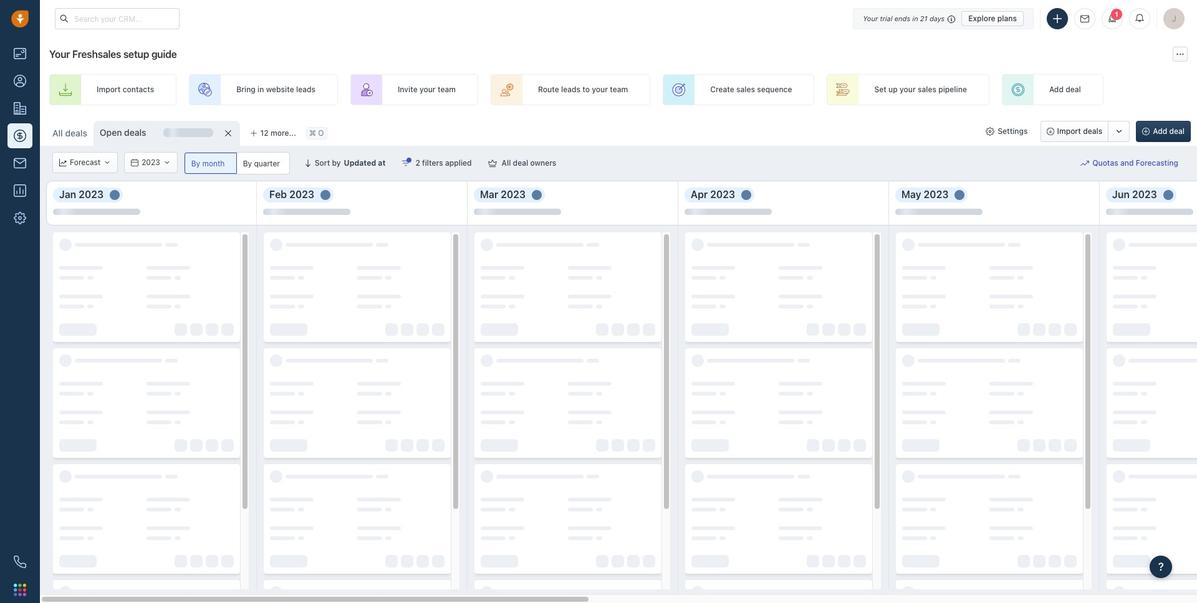 Task type: locate. For each thing, give the bounding box(es) containing it.
import for import deals
[[1058, 127, 1082, 136]]

2023 for jun 2023
[[1133, 189, 1158, 200]]

import
[[97, 85, 121, 94], [1058, 127, 1082, 136]]

open deals link
[[100, 127, 146, 139]]

3 your from the left
[[900, 85, 916, 94]]

1 vertical spatial add
[[1154, 127, 1168, 136]]

by quarter button
[[237, 153, 289, 174]]

1 vertical spatial import
[[1058, 127, 1082, 136]]

1 horizontal spatial by
[[243, 159, 252, 168]]

in left 21
[[913, 14, 919, 22]]

by for by quarter
[[243, 159, 252, 168]]

your left freshsales
[[49, 49, 70, 60]]

all deals
[[52, 128, 87, 139]]

2 horizontal spatial deal
[[1170, 127, 1186, 136]]

0 horizontal spatial team
[[438, 85, 456, 94]]

container_wx8msf4aqz5i3rn1 image left settings
[[987, 127, 995, 136]]

freshsales
[[72, 49, 121, 60]]

in right bring
[[258, 85, 264, 94]]

add inside add deal link
[[1050, 85, 1064, 94]]

up
[[889, 85, 898, 94]]

your right 'invite'
[[420, 85, 436, 94]]

0 horizontal spatial import
[[97, 85, 121, 94]]

in
[[913, 14, 919, 22], [258, 85, 264, 94]]

all up mar 2023
[[502, 158, 511, 168]]

deal
[[1066, 85, 1082, 94], [1170, 127, 1186, 136], [513, 158, 529, 168]]

set up your sales pipeline
[[875, 85, 968, 94]]

sales right the create
[[737, 85, 756, 94]]

0 horizontal spatial your
[[49, 49, 70, 60]]

1 horizontal spatial team
[[610, 85, 628, 94]]

add up forecasting
[[1154, 127, 1168, 136]]

container_wx8msf4aqz5i3rn1 image inside 2023 popup button
[[131, 159, 139, 167]]

1 vertical spatial all
[[502, 158, 511, 168]]

deal for all deal owners button
[[513, 158, 529, 168]]

deal up forecasting
[[1170, 127, 1186, 136]]

leads
[[296, 85, 316, 94], [562, 85, 581, 94]]

pipeline
[[939, 85, 968, 94]]

deals for all deals
[[65, 128, 87, 139]]

your right up
[[900, 85, 916, 94]]

1 horizontal spatial leads
[[562, 85, 581, 94]]

import deals button
[[1041, 121, 1109, 142]]

open deals button
[[94, 121, 240, 146], [100, 121, 240, 145]]

import deals
[[1058, 127, 1103, 136]]

more...
[[271, 129, 296, 138]]

may
[[902, 189, 922, 200]]

explore plans link
[[962, 11, 1025, 26]]

1 horizontal spatial import
[[1058, 127, 1082, 136]]

container_wx8msf4aqz5i3rn1 image right forecast
[[104, 159, 111, 167]]

0 horizontal spatial container_wx8msf4aqz5i3rn1 image
[[131, 159, 139, 167]]

⌘
[[309, 129, 316, 138]]

add inside add deal button
[[1154, 127, 1168, 136]]

o
[[318, 129, 324, 138]]

2023 inside popup button
[[142, 158, 160, 167]]

1 link
[[1103, 8, 1124, 29]]

1 horizontal spatial your
[[592, 85, 608, 94]]

team right 'invite'
[[438, 85, 456, 94]]

add deal up import deals button
[[1050, 85, 1082, 94]]

all inside all deal owners button
[[502, 158, 511, 168]]

deals inside 'link'
[[124, 127, 146, 138]]

invite your team link
[[351, 74, 479, 105]]

deal up import deals button
[[1066, 85, 1082, 94]]

2023 right jun
[[1133, 189, 1158, 200]]

by inside "by quarter" button
[[243, 159, 252, 168]]

container_wx8msf4aqz5i3rn1 image inside 2023 popup button
[[163, 159, 171, 167]]

import contacts
[[97, 85, 154, 94]]

your
[[420, 85, 436, 94], [592, 85, 608, 94], [900, 85, 916, 94]]

0 horizontal spatial sales
[[737, 85, 756, 94]]

2 leads from the left
[[562, 85, 581, 94]]

by left quarter
[[243, 159, 252, 168]]

1 leads from the left
[[296, 85, 316, 94]]

all for all deal owners
[[502, 158, 511, 168]]

2 container_wx8msf4aqz5i3rn1 image from the left
[[1081, 159, 1090, 168]]

route leads to your team link
[[491, 74, 651, 105]]

container_wx8msf4aqz5i3rn1 image left quotas
[[1081, 159, 1090, 168]]

0 horizontal spatial deals
[[65, 128, 87, 139]]

0 horizontal spatial add
[[1050, 85, 1064, 94]]

add deal for add deal link
[[1050, 85, 1082, 94]]

0 horizontal spatial in
[[258, 85, 264, 94]]

feb
[[270, 189, 287, 200]]

2023 right jan
[[79, 189, 104, 200]]

all deals button
[[46, 121, 94, 146], [52, 128, 87, 139]]

deal left the owners
[[513, 158, 529, 168]]

add up import deals button
[[1050, 85, 1064, 94]]

plans
[[998, 13, 1018, 23]]

days
[[930, 14, 945, 22]]

0 horizontal spatial your
[[420, 85, 436, 94]]

container_wx8msf4aqz5i3rn1 image up 'mar'
[[488, 159, 497, 168]]

all for all deals
[[52, 128, 63, 139]]

leads right website at left
[[296, 85, 316, 94]]

deals right open
[[124, 127, 146, 138]]

2023 right feb
[[290, 189, 314, 200]]

Search your CRM... text field
[[55, 8, 180, 29]]

1 horizontal spatial deal
[[1066, 85, 1082, 94]]

sales
[[737, 85, 756, 94], [918, 85, 937, 94]]

0 horizontal spatial deal
[[513, 158, 529, 168]]

2 team from the left
[[610, 85, 628, 94]]

2023 right 'mar'
[[501, 189, 526, 200]]

team right to at the top left of the page
[[610, 85, 628, 94]]

container_wx8msf4aqz5i3rn1 image down open deals 'link' at the top left of page
[[131, 159, 139, 167]]

by inside by month button
[[191, 159, 200, 168]]

by
[[243, 159, 252, 168], [191, 159, 200, 168]]

1 horizontal spatial in
[[913, 14, 919, 22]]

2023 button
[[124, 152, 178, 173]]

2023 down open deals 'link' at the top left of page
[[142, 158, 160, 167]]

1 horizontal spatial deals
[[124, 127, 146, 138]]

quotas and forecasting
[[1093, 159, 1179, 168]]

setup
[[123, 49, 149, 60]]

set up your sales pipeline link
[[828, 74, 990, 105]]

route
[[538, 85, 559, 94]]

deals inside button
[[1084, 127, 1103, 136]]

add deal link
[[1003, 74, 1104, 105]]

quarter
[[254, 159, 280, 168]]

1 vertical spatial your
[[49, 49, 70, 60]]

your trial ends in 21 days
[[864, 14, 945, 22]]

import left the contacts on the top left of the page
[[97, 85, 121, 94]]

container_wx8msf4aqz5i3rn1 image inside quotas and forecasting link
[[1081, 159, 1090, 168]]

0 horizontal spatial leads
[[296, 85, 316, 94]]

import inside import deals button
[[1058, 127, 1082, 136]]

0 vertical spatial add deal
[[1050, 85, 1082, 94]]

explore plans
[[969, 13, 1018, 23]]

2023
[[142, 158, 160, 167], [79, 189, 104, 200], [290, 189, 314, 200], [501, 189, 526, 200], [711, 189, 736, 200], [924, 189, 949, 200], [1133, 189, 1158, 200]]

add deal up forecasting
[[1154, 127, 1186, 136]]

deals for open deals
[[124, 127, 146, 138]]

container_wx8msf4aqz5i3rn1 image left the by month
[[163, 159, 171, 167]]

apr
[[691, 189, 708, 200]]

jan
[[59, 189, 76, 200]]

quotas
[[1093, 159, 1119, 168]]

your
[[864, 14, 879, 22], [49, 49, 70, 60]]

2023 for mar 2023
[[501, 189, 526, 200]]

0 vertical spatial your
[[864, 14, 879, 22]]

team
[[438, 85, 456, 94], [610, 85, 628, 94]]

1 vertical spatial deal
[[1170, 127, 1186, 136]]

sales left pipeline
[[918, 85, 937, 94]]

0 vertical spatial all
[[52, 128, 63, 139]]

by
[[332, 158, 341, 168]]

ends
[[895, 14, 911, 22]]

deal for add deal link
[[1066, 85, 1082, 94]]

0 vertical spatial deal
[[1066, 85, 1082, 94]]

2 vertical spatial deal
[[513, 158, 529, 168]]

1 team from the left
[[438, 85, 456, 94]]

1 horizontal spatial all
[[502, 158, 511, 168]]

by left month
[[191, 159, 200, 168]]

2 horizontal spatial deals
[[1084, 127, 1103, 136]]

add
[[1050, 85, 1064, 94], [1154, 127, 1168, 136]]

0 horizontal spatial by
[[191, 159, 200, 168]]

1 horizontal spatial add deal
[[1154, 127, 1186, 136]]

team inside route leads to your team link
[[610, 85, 628, 94]]

apr 2023
[[691, 189, 736, 200]]

add deal button
[[1137, 121, 1192, 142]]

settings
[[998, 127, 1029, 136]]

forecast
[[70, 158, 101, 167]]

1 container_wx8msf4aqz5i3rn1 image from the left
[[131, 159, 139, 167]]

month
[[202, 159, 225, 168]]

container_wx8msf4aqz5i3rn1 image
[[987, 127, 995, 136], [59, 159, 67, 167], [104, 159, 111, 167], [163, 159, 171, 167], [402, 159, 411, 168], [488, 159, 497, 168]]

0 vertical spatial add
[[1050, 85, 1064, 94]]

2023 right may
[[924, 189, 949, 200]]

1 horizontal spatial container_wx8msf4aqz5i3rn1 image
[[1081, 159, 1090, 168]]

1 horizontal spatial add
[[1154, 127, 1168, 136]]

12 more...
[[261, 129, 296, 138]]

21
[[921, 14, 928, 22]]

your left 'trial'
[[864, 14, 879, 22]]

deals up forecast
[[65, 128, 87, 139]]

leads left to at the top left of the page
[[562, 85, 581, 94]]

0 horizontal spatial add deal
[[1050, 85, 1082, 94]]

0 horizontal spatial all
[[52, 128, 63, 139]]

add deal inside button
[[1154, 127, 1186, 136]]

2 horizontal spatial your
[[900, 85, 916, 94]]

container_wx8msf4aqz5i3rn1 image for 2023
[[131, 159, 139, 167]]

import down add deal link
[[1058, 127, 1082, 136]]

import inside import contacts link
[[97, 85, 121, 94]]

bring in website leads
[[237, 85, 316, 94]]

your right to at the top left of the page
[[592, 85, 608, 94]]

all up forecast dropdown button
[[52, 128, 63, 139]]

1 horizontal spatial your
[[864, 14, 879, 22]]

container_wx8msf4aqz5i3rn1 image left the 2
[[402, 159, 411, 168]]

mar
[[480, 189, 499, 200]]

1 horizontal spatial sales
[[918, 85, 937, 94]]

by month button
[[185, 153, 237, 174]]

2023 right apr
[[711, 189, 736, 200]]

deals up quotas
[[1084, 127, 1103, 136]]

add deal
[[1050, 85, 1082, 94], [1154, 127, 1186, 136]]

1 vertical spatial add deal
[[1154, 127, 1186, 136]]

deals
[[1084, 127, 1103, 136], [124, 127, 146, 138], [65, 128, 87, 139]]

container_wx8msf4aqz5i3rn1 image
[[131, 159, 139, 167], [1081, 159, 1090, 168]]

0 vertical spatial import
[[97, 85, 121, 94]]

all
[[52, 128, 63, 139], [502, 158, 511, 168]]

1
[[1116, 11, 1119, 18]]



Task type: vqa. For each thing, say whether or not it's contained in the screenshot.
Freddy Doesn'T Have Any Insights For Now. But It Will Soon! at the bottom right of page
no



Task type: describe. For each thing, give the bounding box(es) containing it.
sequence
[[758, 85, 793, 94]]

sort
[[315, 158, 330, 168]]

feb 2023
[[270, 189, 314, 200]]

1 vertical spatial in
[[258, 85, 264, 94]]

jan 2023
[[59, 189, 104, 200]]

2023 for jan 2023
[[79, 189, 104, 200]]

jun 2023
[[1113, 189, 1158, 200]]

your for your freshsales setup guide
[[49, 49, 70, 60]]

set
[[875, 85, 887, 94]]

1 open deals button from the left
[[94, 121, 240, 146]]

may 2023
[[902, 189, 949, 200]]

contacts
[[123, 85, 154, 94]]

12
[[261, 129, 269, 138]]

sort by updated at
[[315, 158, 386, 168]]

updated
[[344, 158, 376, 168]]

team inside invite your team link
[[438, 85, 456, 94]]

to
[[583, 85, 590, 94]]

2 filters applied
[[416, 158, 472, 168]]

your for your trial ends in 21 days
[[864, 14, 879, 22]]

by quarter
[[243, 159, 280, 168]]

2 filters applied button
[[394, 153, 480, 174]]

applied
[[445, 158, 472, 168]]

invite your team
[[398, 85, 456, 94]]

import contacts link
[[49, 74, 177, 105]]

deals for import deals
[[1084, 127, 1103, 136]]

invite
[[398, 85, 418, 94]]

container_wx8msf4aqz5i3rn1 image inside 2 filters applied button
[[402, 159, 411, 168]]

2023 for feb 2023
[[290, 189, 314, 200]]

route leads to your team
[[538, 85, 628, 94]]

create sales sequence
[[711, 85, 793, 94]]

forecasting
[[1137, 159, 1179, 168]]

filters
[[422, 158, 443, 168]]

2 open deals button from the left
[[100, 121, 240, 145]]

trial
[[881, 14, 893, 22]]

open deals
[[100, 127, 146, 138]]

add for add deal button
[[1154, 127, 1168, 136]]

deal for add deal button
[[1170, 127, 1186, 136]]

all deal owners button
[[480, 153, 565, 174]]

container_wx8msf4aqz5i3rn1 image left forecast
[[59, 159, 67, 167]]

create sales sequence link
[[663, 74, 815, 105]]

2 sales from the left
[[918, 85, 937, 94]]

website
[[266, 85, 294, 94]]

12 more... button
[[243, 125, 303, 142]]

open
[[100, 127, 122, 138]]

import deals group
[[1041, 121, 1131, 142]]

2023 for may 2023
[[924, 189, 949, 200]]

mar 2023
[[480, 189, 526, 200]]

by month
[[191, 159, 225, 168]]

bring in website leads link
[[189, 74, 338, 105]]

forecast button
[[52, 152, 118, 173]]

phone element
[[7, 550, 32, 575]]

freshworks switcher image
[[14, 585, 26, 597]]

at
[[378, 158, 386, 168]]

1 your from the left
[[420, 85, 436, 94]]

container_wx8msf4aqz5i3rn1 image inside all deal owners button
[[488, 159, 497, 168]]

add deal for add deal button
[[1154, 127, 1186, 136]]

0 vertical spatial in
[[913, 14, 919, 22]]

your freshsales setup guide
[[49, 49, 177, 60]]

add for add deal link
[[1050, 85, 1064, 94]]

container_wx8msf4aqz5i3rn1 image for quotas and forecasting
[[1081, 159, 1090, 168]]

all deal owners
[[502, 158, 557, 168]]

container_wx8msf4aqz5i3rn1 image inside settings popup button
[[987, 127, 995, 136]]

explore
[[969, 13, 996, 23]]

import for import contacts
[[97, 85, 121, 94]]

and
[[1121, 159, 1135, 168]]

jun
[[1113, 189, 1131, 200]]

owners
[[531, 158, 557, 168]]

phone image
[[14, 557, 26, 569]]

2 your from the left
[[592, 85, 608, 94]]

settings button
[[980, 121, 1035, 142]]

by for by month
[[191, 159, 200, 168]]

1 sales from the left
[[737, 85, 756, 94]]

bring
[[237, 85, 256, 94]]

create
[[711, 85, 735, 94]]

2
[[416, 158, 420, 168]]

⌘ o
[[309, 129, 324, 138]]

2023 for apr 2023
[[711, 189, 736, 200]]

quotas and forecasting link
[[1081, 152, 1192, 175]]

guide
[[151, 49, 177, 60]]



